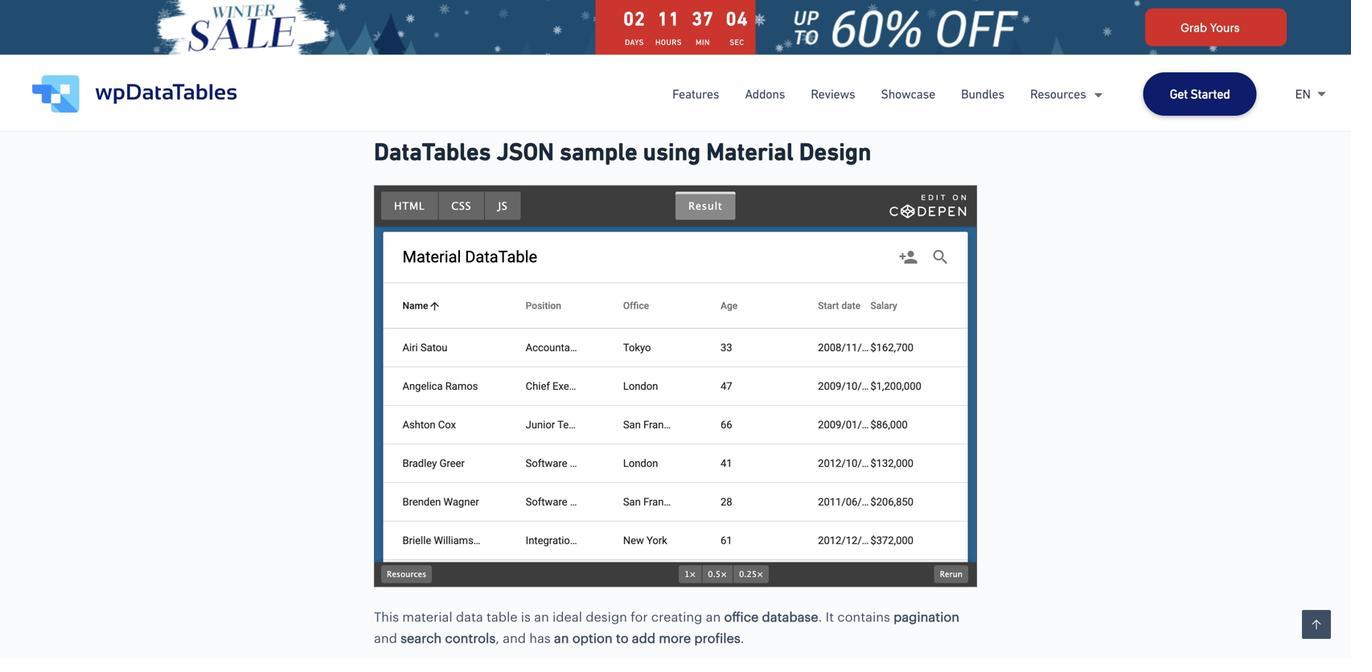 Task type: vqa. For each thing, say whether or not it's contained in the screenshot.
second the 'This' from the bottom of the page
yes



Task type: locate. For each thing, give the bounding box(es) containing it.
overall
[[677, 79, 718, 94]]

1 vertical spatial table
[[487, 610, 518, 625]]

using
[[643, 138, 701, 166]]

0 vertical spatial .
[[753, 39, 757, 54]]

0 horizontal spatial the
[[469, 79, 489, 94]]

. right "sec" at right
[[753, 39, 757, 54]]

is
[[474, 39, 484, 54], [630, 39, 639, 54], [521, 610, 531, 625]]

1 horizontal spatial an
[[554, 631, 569, 646]]

2 horizontal spatial .
[[819, 610, 823, 625]]

,
[[496, 631, 500, 646]]

is left also on the left of page
[[630, 39, 639, 54]]

office
[[725, 610, 759, 625]]

is left "free"
[[474, 39, 484, 54]]

en
[[1296, 87, 1311, 101]]

table up ,
[[487, 610, 518, 625]]

to for enhance
[[581, 79, 594, 94]]

0 vertical spatial it
[[618, 39, 626, 54]]

features link
[[673, 84, 720, 104]]

data
[[456, 610, 483, 625]]

min
[[696, 38, 710, 47]]

get started link
[[1144, 72, 1257, 116]]

option
[[573, 631, 613, 646]]

0 horizontal spatial table
[[440, 39, 471, 54]]

pagination
[[894, 610, 960, 625]]

for
[[631, 610, 648, 625]]

more
[[659, 631, 691, 646]]

the left the text
[[469, 79, 489, 94]]

. left contains
[[819, 610, 823, 625]]

resources
[[1031, 87, 1087, 101]]

and right ,
[[503, 631, 526, 646]]

grab yours
[[1181, 21, 1240, 34]]

this inside this material data table is an ideal design for creating an office database . it contains pagination and search controls , and has an option to add more profiles .
[[374, 610, 399, 625]]

2 vertical spatial to
[[616, 631, 629, 646]]

1 horizontal spatial it
[[826, 610, 834, 625]]

.
[[753, 39, 757, 54], [819, 610, 823, 625], [741, 631, 745, 646]]

1 vertical spatial to
[[581, 79, 594, 94]]

it left contains
[[826, 610, 834, 625]]

datatables
[[374, 138, 491, 166]]

1 horizontal spatial the
[[654, 79, 674, 94]]

users
[[374, 79, 408, 94]]

and
[[515, 39, 538, 54], [519, 79, 542, 94], [374, 631, 397, 646], [503, 631, 526, 646]]

it right use. in the left top of the page
[[618, 39, 626, 54]]

an up profiles
[[706, 610, 721, 625]]

2 horizontal spatial an
[[706, 610, 721, 625]]

an up has
[[534, 610, 549, 625]]

wpdatatables logo image
[[32, 75, 237, 113]]

11
[[658, 8, 680, 30]]

0 vertical spatial table
[[440, 39, 471, 54]]

the
[[469, 79, 489, 94], [654, 79, 674, 94]]

search
[[401, 631, 442, 646]]

. down office
[[741, 631, 745, 646]]

this material data table is an ideal design for creating an office database . it contains pagination and search controls , and has an option to add more profiles .
[[374, 610, 960, 646]]

an right has
[[554, 631, 569, 646]]

to
[[573, 39, 586, 54], [581, 79, 594, 94], [616, 631, 629, 646]]

1 horizontal spatial is
[[521, 610, 531, 625]]

1 vertical spatial this
[[374, 610, 399, 625]]

0 vertical spatial this
[[374, 39, 399, 54]]

2 this from the top
[[374, 610, 399, 625]]

to left use. in the left top of the page
[[573, 39, 586, 54]]

is inside this material data table is an ideal design for creating an office database . it contains pagination and search controls , and has an option to add more profiles .
[[521, 610, 531, 625]]

addons link
[[745, 84, 785, 104]]

customizable
[[671, 39, 753, 54]]

it
[[618, 39, 626, 54], [826, 610, 834, 625]]

controls
[[445, 631, 496, 646]]

1 horizontal spatial table
[[487, 610, 518, 625]]

this left css3 at the top left
[[374, 39, 399, 54]]

has
[[530, 631, 551, 646]]

table
[[440, 39, 471, 54], [487, 610, 518, 625]]

showcase
[[881, 87, 936, 101]]

1 vertical spatial it
[[826, 610, 834, 625]]

showcase link
[[881, 84, 936, 104]]

reviews
[[811, 87, 856, 101]]

table right css3 at the top left
[[440, 39, 471, 54]]

this left material
[[374, 610, 399, 625]]

2 vertical spatial .
[[741, 631, 745, 646]]

caret image
[[1318, 91, 1326, 97]]

1 this from the top
[[374, 39, 399, 54]]

0 vertical spatial to
[[573, 39, 586, 54]]

to left add
[[616, 631, 629, 646]]

text
[[492, 79, 516, 94]]

is up has
[[521, 610, 531, 625]]

bundles link
[[961, 84, 1005, 104]]

get
[[1170, 87, 1188, 101]]

37
[[692, 8, 714, 30]]

1 vertical spatial .
[[819, 610, 823, 625]]

json
[[497, 138, 554, 166]]

0 horizontal spatial it
[[618, 39, 626, 54]]

and right the text
[[519, 79, 542, 94]]

this
[[374, 39, 399, 54], [374, 610, 399, 625]]

to right the color
[[581, 79, 594, 94]]

enhance
[[597, 79, 650, 94]]

the left overall
[[654, 79, 674, 94]]

yours
[[1211, 21, 1240, 34]]

ideal
[[553, 610, 582, 625]]

an
[[534, 610, 549, 625], [706, 610, 721, 625], [554, 631, 569, 646]]

1 horizontal spatial .
[[753, 39, 757, 54]]



Task type: describe. For each thing, give the bounding box(es) containing it.
this css3 table is free and easy to use. it is also customizable .
[[374, 39, 757, 54]]

hours
[[656, 38, 682, 47]]

to inside this material data table is an ideal design for creating an office database . it contains pagination and search controls , and has an option to add more profiles .
[[616, 631, 629, 646]]

reviews link
[[811, 84, 856, 104]]

. for customizable
[[753, 39, 757, 54]]

2 horizontal spatial is
[[630, 39, 639, 54]]

material
[[707, 138, 794, 166]]

profiles
[[695, 631, 741, 646]]

04
[[726, 8, 748, 30]]

material
[[403, 610, 453, 625]]

and right "free"
[[515, 39, 538, 54]]

can
[[412, 79, 434, 94]]

features
[[673, 87, 720, 101]]

css3
[[403, 39, 436, 54]]

add
[[632, 631, 656, 646]]

free
[[487, 39, 512, 54]]

2 the from the left
[[654, 79, 674, 94]]

get started
[[1170, 87, 1231, 101]]

color
[[546, 79, 578, 94]]

appearance.
[[721, 79, 798, 94]]

0 horizontal spatial is
[[474, 39, 484, 54]]

bundles
[[961, 87, 1005, 101]]

creating
[[652, 610, 703, 625]]

0 horizontal spatial an
[[534, 610, 549, 625]]

02
[[624, 8, 646, 30]]

to for use.
[[573, 39, 586, 54]]

caret image
[[1095, 93, 1103, 98]]

this for this material data table is an ideal design for creating an office database . it contains pagination and search controls , and has an option to add more profiles .
[[374, 610, 399, 625]]

use.
[[589, 39, 614, 54]]

database
[[762, 610, 819, 625]]

datatables json sample using material design
[[374, 138, 872, 166]]

started
[[1191, 87, 1231, 101]]

1 the from the left
[[469, 79, 489, 94]]

grab
[[1181, 21, 1208, 34]]

table inside this material data table is an ideal design for creating an office database . it contains pagination and search controls , and has an option to add more profiles .
[[487, 610, 518, 625]]

sec
[[730, 38, 745, 47]]

design
[[800, 138, 872, 166]]

addons
[[745, 87, 785, 101]]

it inside this material data table is an ideal design for creating an office database . it contains pagination and search controls , and has an option to add more profiles .
[[826, 610, 834, 625]]

design
[[586, 610, 628, 625]]

this for this css3 table is free and easy to use. it is also customizable .
[[374, 39, 399, 54]]

grab yours link
[[1146, 8, 1287, 46]]

and left "search"
[[374, 631, 397, 646]]

. for database
[[819, 610, 823, 625]]

also
[[643, 39, 668, 54]]

alter
[[438, 79, 465, 94]]

0 horizontal spatial .
[[741, 631, 745, 646]]

sample
[[560, 138, 638, 166]]

days
[[625, 38, 644, 47]]

contains
[[838, 610, 891, 625]]

easy
[[542, 39, 569, 54]]

go to top image
[[1312, 620, 1322, 630]]

users can alter the text and color to enhance the overall appearance.
[[374, 79, 798, 94]]



